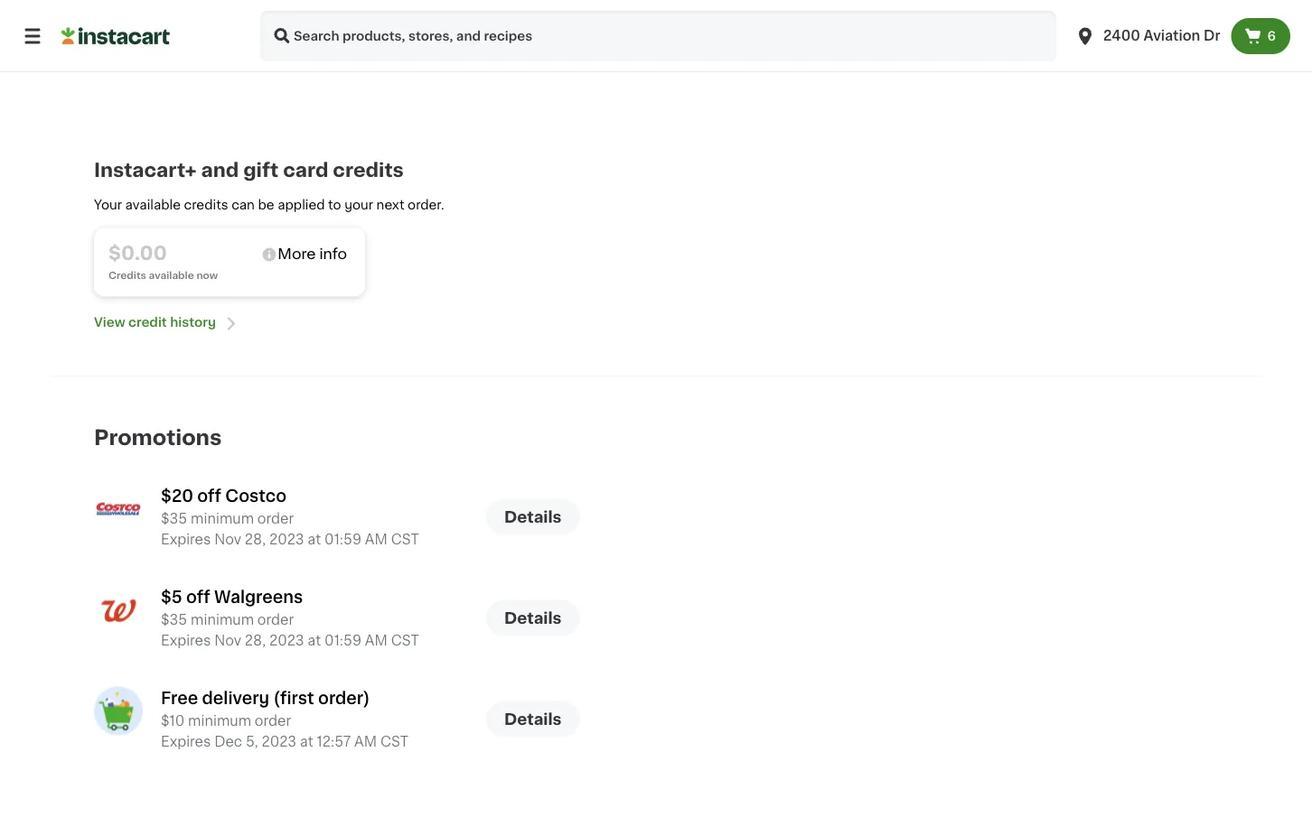 Task type: describe. For each thing, give the bounding box(es) containing it.
nov for costco
[[214, 534, 241, 547]]

terms & conditions apply
[[94, 50, 281, 65]]

$20
[[161, 490, 193, 505]]

more
[[278, 248, 316, 262]]

$5 off walgreens $35 minimum order expires nov 28, 2023 at 01:59 am cst
[[161, 591, 419, 648]]

at for costco
[[308, 534, 321, 547]]

$0.00
[[108, 245, 167, 264]]

cst inside free delivery (first order) $10 minimum order expires dec 5, 2023 at 12:57 am cst
[[380, 736, 409, 749]]

&
[[142, 50, 154, 65]]

28, for walgreens
[[245, 635, 266, 648]]

card
[[283, 161, 329, 180]]

2023 for $5 off walgreens
[[269, 635, 304, 648]]

can
[[232, 199, 255, 212]]

view credit history link
[[94, 312, 238, 334]]

cst for $20 off costco
[[391, 534, 419, 547]]

be
[[258, 199, 274, 212]]

28, for costco
[[245, 534, 266, 547]]

free delivery (first order) $10 minimum order expires dec 5, 2023 at 12:57 am cst
[[161, 692, 409, 749]]

0 vertical spatial available
[[125, 199, 181, 212]]

$20 off costco $35 minimum order expires nov 28, 2023 at 01:59 am cst
[[161, 490, 419, 547]]

more info button
[[261, 247, 347, 264]]

dr
[[1204, 29, 1221, 42]]

12:57
[[317, 736, 351, 749]]

costco
[[225, 490, 287, 505]]

6 button
[[1231, 18, 1291, 54]]

details button for free delivery (first order)
[[486, 702, 580, 739]]

available inside '$0.00 credits available now'
[[149, 271, 194, 281]]

expires for $20
[[161, 534, 211, 547]]

2400 aviation dr
[[1104, 29, 1221, 42]]

at for walgreens
[[308, 635, 321, 648]]

order.
[[408, 199, 444, 212]]

details button for $5 off walgreens
[[486, 601, 580, 637]]

2 2400 aviation dr button from the left
[[1075, 11, 1221, 61]]

order)
[[318, 692, 370, 708]]

expires for $5
[[161, 635, 211, 648]]

(first
[[273, 692, 314, 708]]

Search field
[[260, 11, 1057, 61]]

instacart+
[[94, 161, 197, 180]]

6
[[1268, 30, 1276, 42]]

nov for walgreens
[[214, 635, 241, 648]]

$35 for $5
[[161, 615, 187, 628]]

1 2400 aviation dr button from the left
[[1064, 11, 1231, 61]]

order for $5 off walgreens
[[257, 615, 294, 628]]

5,
[[246, 736, 258, 749]]

view credit history
[[94, 316, 216, 329]]

details button for $20 off costco
[[486, 500, 580, 536]]

terms
[[94, 50, 138, 65]]



Task type: locate. For each thing, give the bounding box(es) containing it.
28, down the costco
[[245, 534, 266, 547]]

1 vertical spatial credits
[[184, 199, 228, 212]]

minimum
[[191, 514, 254, 527], [191, 615, 254, 628], [188, 716, 251, 729]]

more info
[[278, 248, 347, 262]]

0 vertical spatial 2023
[[269, 534, 304, 547]]

28, inside $20 off costco $35 minimum order expires nov 28, 2023 at 01:59 am cst
[[245, 534, 266, 547]]

2 vertical spatial order
[[255, 716, 291, 729]]

2 vertical spatial details button
[[486, 702, 580, 739]]

order
[[257, 514, 294, 527], [257, 615, 294, 628], [255, 716, 291, 729]]

0 vertical spatial 28,
[[245, 534, 266, 547]]

None search field
[[260, 11, 1057, 61]]

order up the 5,
[[255, 716, 291, 729]]

$35 for $20
[[161, 514, 187, 527]]

at inside $5 off walgreens $35 minimum order expires nov 28, 2023 at 01:59 am cst
[[308, 635, 321, 648]]

$0.00 credits available now
[[108, 245, 218, 281]]

am inside free delivery (first order) $10 minimum order expires dec 5, 2023 at 12:57 am cst
[[354, 736, 377, 749]]

1 $35 from the top
[[161, 514, 187, 527]]

2 vertical spatial expires
[[161, 736, 211, 749]]

off right the $20
[[197, 490, 221, 505]]

2 vertical spatial am
[[354, 736, 377, 749]]

2023 inside $20 off costco $35 minimum order expires nov 28, 2023 at 01:59 am cst
[[269, 534, 304, 547]]

am inside $20 off costco $35 minimum order expires nov 28, 2023 at 01:59 am cst
[[365, 534, 388, 547]]

28,
[[245, 534, 266, 547], [245, 635, 266, 648]]

2023 inside $5 off walgreens $35 minimum order expires nov 28, 2023 at 01:59 am cst
[[269, 635, 304, 648]]

0 vertical spatial details
[[504, 510, 562, 526]]

0 vertical spatial details button
[[486, 500, 580, 536]]

1 vertical spatial am
[[365, 635, 388, 648]]

01:59 for $5 off walgreens
[[325, 635, 362, 648]]

1 vertical spatial details
[[504, 612, 562, 627]]

cst inside $5 off walgreens $35 minimum order expires nov 28, 2023 at 01:59 am cst
[[391, 635, 419, 648]]

nov inside $5 off walgreens $35 minimum order expires nov 28, 2023 at 01:59 am cst
[[214, 635, 241, 648]]

terms & conditions apply link
[[94, 50, 281, 65]]

0 vertical spatial am
[[365, 534, 388, 547]]

applied
[[278, 199, 325, 212]]

None text field
[[94, 0, 404, 21]]

order down the costco
[[257, 514, 294, 527]]

at left 12:57
[[300, 736, 313, 749]]

28, down walgreens
[[245, 635, 266, 648]]

am
[[365, 534, 388, 547], [365, 635, 388, 648], [354, 736, 377, 749]]

your available credits can be applied to your next order.
[[94, 199, 444, 212]]

2 vertical spatial at
[[300, 736, 313, 749]]

1 vertical spatial details button
[[486, 601, 580, 637]]

walgreens
[[214, 591, 303, 607]]

2 28, from the top
[[245, 635, 266, 648]]

off
[[197, 490, 221, 505], [186, 591, 210, 607]]

your
[[94, 199, 122, 212]]

$5
[[161, 591, 182, 607]]

dec
[[214, 736, 242, 749]]

off inside $20 off costco $35 minimum order expires nov 28, 2023 at 01:59 am cst
[[197, 490, 221, 505]]

minimum up dec
[[188, 716, 251, 729]]

1 details from the top
[[504, 510, 562, 526]]

available left now
[[149, 271, 194, 281]]

01:59
[[325, 534, 362, 547], [325, 635, 362, 648]]

available
[[125, 199, 181, 212], [149, 271, 194, 281]]

at up $5 off walgreens $35 minimum order expires nov 28, 2023 at 01:59 am cst
[[308, 534, 321, 547]]

3 expires from the top
[[161, 736, 211, 749]]

2 nov from the top
[[214, 635, 241, 648]]

expires inside free delivery (first order) $10 minimum order expires dec 5, 2023 at 12:57 am cst
[[161, 736, 211, 749]]

nov inside $20 off costco $35 minimum order expires nov 28, 2023 at 01:59 am cst
[[214, 534, 241, 547]]

delivery
[[202, 692, 270, 708]]

1 01:59 from the top
[[325, 534, 362, 547]]

1 vertical spatial expires
[[161, 635, 211, 648]]

details for $5 off walgreens
[[504, 612, 562, 627]]

at inside $20 off costco $35 minimum order expires nov 28, 2023 at 01:59 am cst
[[308, 534, 321, 547]]

expires down $10
[[161, 736, 211, 749]]

gift
[[243, 161, 279, 180]]

2 vertical spatial 2023
[[262, 736, 296, 749]]

2023 right the 5,
[[262, 736, 296, 749]]

off right $5
[[186, 591, 210, 607]]

order for $20 off costco
[[257, 514, 294, 527]]

expires down $5
[[161, 635, 211, 648]]

01:59 for $20 off costco
[[325, 534, 362, 547]]

minimum inside free delivery (first order) $10 minimum order expires dec 5, 2023 at 12:57 am cst
[[188, 716, 251, 729]]

credits left 'can'
[[184, 199, 228, 212]]

1 vertical spatial $35
[[161, 615, 187, 628]]

1 vertical spatial available
[[149, 271, 194, 281]]

$35 down $5
[[161, 615, 187, 628]]

2400
[[1104, 29, 1141, 42]]

2 expires from the top
[[161, 635, 211, 648]]

2 01:59 from the top
[[325, 635, 362, 648]]

01:59 inside $20 off costco $35 minimum order expires nov 28, 2023 at 01:59 am cst
[[325, 534, 362, 547]]

history
[[170, 316, 216, 329]]

now
[[197, 271, 218, 281]]

order inside $5 off walgreens $35 minimum order expires nov 28, 2023 at 01:59 am cst
[[257, 615, 294, 628]]

0 vertical spatial minimum
[[191, 514, 254, 527]]

1 28, from the top
[[245, 534, 266, 547]]

2400 aviation dr button
[[1064, 11, 1231, 61], [1075, 11, 1221, 61]]

3 details from the top
[[504, 713, 562, 728]]

0 vertical spatial $35
[[161, 514, 187, 527]]

3 details button from the top
[[486, 702, 580, 739]]

1 vertical spatial cst
[[391, 635, 419, 648]]

2023 for $20 off costco
[[269, 534, 304, 547]]

1 nov from the top
[[214, 534, 241, 547]]

to
[[328, 199, 341, 212]]

cst inside $20 off costco $35 minimum order expires nov 28, 2023 at 01:59 am cst
[[391, 534, 419, 547]]

1 vertical spatial at
[[308, 635, 321, 648]]

expires inside $5 off walgreens $35 minimum order expires nov 28, 2023 at 01:59 am cst
[[161, 635, 211, 648]]

0 vertical spatial at
[[308, 534, 321, 547]]

1 vertical spatial 01:59
[[325, 635, 362, 648]]

0 vertical spatial expires
[[161, 534, 211, 547]]

conditions
[[157, 50, 237, 65]]

$10
[[161, 716, 185, 729]]

free
[[161, 692, 198, 708]]

am inside $5 off walgreens $35 minimum order expires nov 28, 2023 at 01:59 am cst
[[365, 635, 388, 648]]

$35 inside $5 off walgreens $35 minimum order expires nov 28, 2023 at 01:59 am cst
[[161, 615, 187, 628]]

instacart logo image
[[61, 25, 170, 47]]

order inside $20 off costco $35 minimum order expires nov 28, 2023 at 01:59 am cst
[[257, 514, 294, 527]]

details for free delivery (first order)
[[504, 713, 562, 728]]

cst for $5 off walgreens
[[391, 635, 419, 648]]

$35 down the $20
[[161, 514, 187, 527]]

off for $5
[[186, 591, 210, 607]]

$35 inside $20 off costco $35 minimum order expires nov 28, 2023 at 01:59 am cst
[[161, 514, 187, 527]]

minimum down walgreens
[[191, 615, 254, 628]]

01:59 inside $5 off walgreens $35 minimum order expires nov 28, 2023 at 01:59 am cst
[[325, 635, 362, 648]]

nov
[[214, 534, 241, 547], [214, 635, 241, 648]]

credits
[[333, 161, 404, 180], [184, 199, 228, 212]]

next
[[377, 199, 405, 212]]

minimum for costco
[[191, 514, 254, 527]]

1 vertical spatial 2023
[[269, 635, 304, 648]]

1 vertical spatial off
[[186, 591, 210, 607]]

28, inside $5 off walgreens $35 minimum order expires nov 28, 2023 at 01:59 am cst
[[245, 635, 266, 648]]

2023
[[269, 534, 304, 547], [269, 635, 304, 648], [262, 736, 296, 749]]

at up (first at the left bottom of the page
[[308, 635, 321, 648]]

2 details from the top
[[504, 612, 562, 627]]

cst
[[391, 534, 419, 547], [391, 635, 419, 648], [380, 736, 409, 749]]

2 $35 from the top
[[161, 615, 187, 628]]

credits
[[108, 271, 146, 281]]

0 vertical spatial 01:59
[[325, 534, 362, 547]]

aviation
[[1144, 29, 1201, 42]]

1 vertical spatial minimum
[[191, 615, 254, 628]]

2 vertical spatial minimum
[[188, 716, 251, 729]]

details
[[504, 510, 562, 526], [504, 612, 562, 627], [504, 713, 562, 728]]

view
[[94, 316, 125, 329]]

nov down the costco
[[214, 534, 241, 547]]

2023 down walgreens
[[269, 635, 304, 648]]

minimum down the costco
[[191, 514, 254, 527]]

1 vertical spatial 28,
[[245, 635, 266, 648]]

1 horizontal spatial credits
[[333, 161, 404, 180]]

2 details button from the top
[[486, 601, 580, 637]]

2 vertical spatial details
[[504, 713, 562, 728]]

available down 'instacart+'
[[125, 199, 181, 212]]

instacart+ and gift card credits
[[94, 161, 404, 180]]

expires
[[161, 534, 211, 547], [161, 635, 211, 648], [161, 736, 211, 749]]

0 vertical spatial nov
[[214, 534, 241, 547]]

order inside free delivery (first order) $10 minimum order expires dec 5, 2023 at 12:57 am cst
[[255, 716, 291, 729]]

promotions
[[94, 429, 222, 449]]

order down walgreens
[[257, 615, 294, 628]]

$35
[[161, 514, 187, 527], [161, 615, 187, 628]]

off inside $5 off walgreens $35 minimum order expires nov 28, 2023 at 01:59 am cst
[[186, 591, 210, 607]]

2023 inside free delivery (first order) $10 minimum order expires dec 5, 2023 at 12:57 am cst
[[262, 736, 296, 749]]

and
[[201, 161, 239, 180]]

off for $20
[[197, 490, 221, 505]]

2023 down the costco
[[269, 534, 304, 547]]

1 vertical spatial nov
[[214, 635, 241, 648]]

at inside free delivery (first order) $10 minimum order expires dec 5, 2023 at 12:57 am cst
[[300, 736, 313, 749]]

details button
[[486, 500, 580, 536], [486, 601, 580, 637], [486, 702, 580, 739]]

am for $20 off costco
[[365, 534, 388, 547]]

1 expires from the top
[[161, 534, 211, 547]]

0 vertical spatial credits
[[333, 161, 404, 180]]

1 vertical spatial order
[[257, 615, 294, 628]]

apply
[[241, 50, 281, 65]]

minimum inside $5 off walgreens $35 minimum order expires nov 28, 2023 at 01:59 am cst
[[191, 615, 254, 628]]

1 details button from the top
[[486, 500, 580, 536]]

2 vertical spatial cst
[[380, 736, 409, 749]]

0 horizontal spatial credits
[[184, 199, 228, 212]]

expires down the $20
[[161, 534, 211, 547]]

0 vertical spatial order
[[257, 514, 294, 527]]

expires inside $20 off costco $35 minimum order expires nov 28, 2023 at 01:59 am cst
[[161, 534, 211, 547]]

nov down walgreens
[[214, 635, 241, 648]]

at
[[308, 534, 321, 547], [308, 635, 321, 648], [300, 736, 313, 749]]

credit
[[128, 316, 167, 329]]

minimum inside $20 off costco $35 minimum order expires nov 28, 2023 at 01:59 am cst
[[191, 514, 254, 527]]

your
[[345, 199, 373, 212]]

0 vertical spatial cst
[[391, 534, 419, 547]]

0 vertical spatial off
[[197, 490, 221, 505]]

minimum for walgreens
[[191, 615, 254, 628]]

am for $5 off walgreens
[[365, 635, 388, 648]]

info
[[319, 248, 347, 262]]

credits up your
[[333, 161, 404, 180]]

details for $20 off costco
[[504, 510, 562, 526]]



Task type: vqa. For each thing, say whether or not it's contained in the screenshot.
boiling inside Blend molasses, boiling water and baking soda in small bowl; this will bubble. Mix flour, baking powder, ginger, cinnamon, cloves and salt in another bowl.
no



